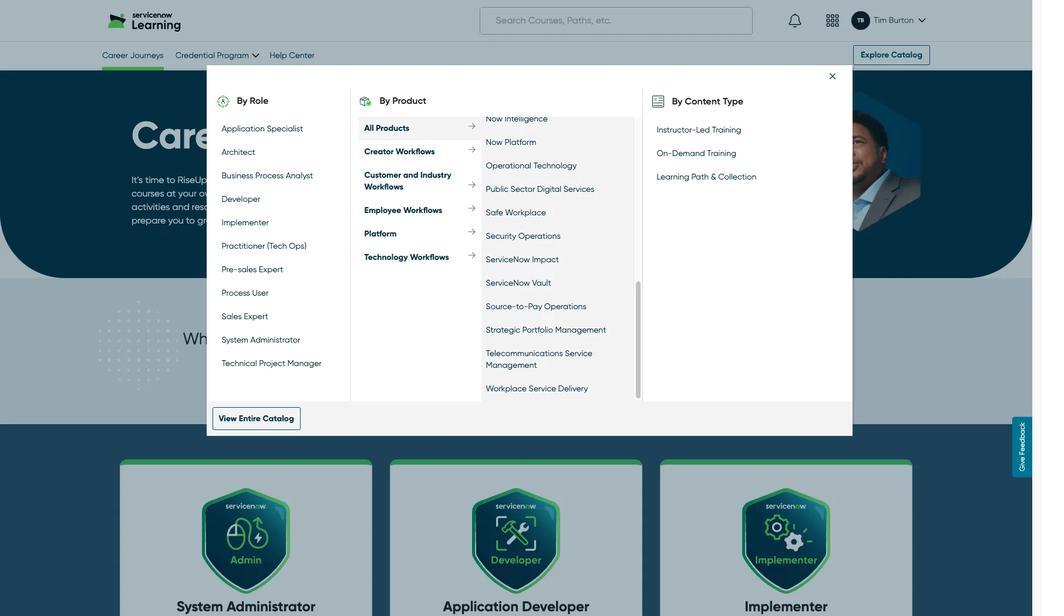 Task type: describe. For each thing, give the bounding box(es) containing it.
architect
[[222, 147, 255, 157]]

now platform link
[[486, 137, 537, 147]]

by for by content type
[[672, 96, 683, 107]]

right
[[220, 353, 255, 373]]

all products
[[365, 123, 410, 133]]

1 horizontal spatial you
[[428, 175, 444, 186]]

business process analyst link
[[222, 171, 313, 180]]

digital
[[537, 184, 562, 194]]

system administrator link
[[222, 335, 300, 345]]

skills
[[796, 342, 815, 353]]

career journeys link
[[102, 51, 164, 70]]

public
[[486, 184, 509, 194]]

ecosystem. inside it's time to riseup with servicenow, and career journeys can help get you there. take courses at your own pace, get hands-on practice, track your progress, and explore activities and resources that can elevate your skills. these carefully curated journeys will prepare you to grow a career you're truly passionate about in the servicenow ecosystem.
[[466, 215, 514, 226]]

and up recommendation
[[570, 342, 587, 353]]

by product
[[380, 95, 427, 106]]

your down practice,
[[308, 201, 327, 213]]

1 vertical spatial expert
[[244, 312, 268, 321]]

experience.
[[455, 355, 504, 367]]

sure
[[662, 355, 680, 367]]

and down the choose on the right bottom
[[817, 342, 834, 353]]

service for workplace
[[529, 384, 556, 394]]

learning
[[657, 172, 690, 182]]

designed
[[541, 329, 581, 340]]

0 vertical spatial operations
[[519, 231, 561, 241]]

0 vertical spatial technology
[[534, 161, 577, 170]]

creator
[[365, 147, 394, 157]]

you?
[[283, 353, 319, 373]]

1 vertical spatial career
[[229, 215, 257, 226]]

workflows for technology
[[410, 253, 449, 263]]

journeys inside 'link'
[[130, 51, 164, 60]]

instructor-led training link
[[657, 125, 742, 135]]

1 vertical spatial journeys
[[455, 201, 490, 213]]

1 horizontal spatial to
[[186, 215, 195, 226]]

now intelligence link
[[486, 114, 548, 123]]

strategic portfolio management link
[[486, 325, 607, 335]]

services
[[564, 184, 595, 194]]

implementer image
[[743, 489, 831, 595]]

in inside it's time to riseup with servicenow, and career journeys can help get you there. take courses at your own pace, get hands-on practice, track your progress, and explore activities and resources that can elevate your skills. these carefully curated journeys will prepare you to grow a career you're truly passionate about in the servicenow ecosystem.
[[387, 215, 394, 226]]

delivery
[[558, 384, 588, 394]]

0 vertical spatial to
[[166, 175, 175, 186]]

truly
[[287, 215, 306, 226]]

practitioner (tech ops) link
[[222, 241, 307, 251]]

1 vertical spatial you're
[[618, 355, 643, 367]]

0 vertical spatial administrator
[[251, 335, 300, 345]]

servicenow impact
[[486, 255, 559, 264]]

implementer inside "career journeys" "main content"
[[745, 599, 828, 616]]

learning path & collection
[[657, 172, 757, 182]]

skills.
[[329, 201, 350, 213]]

now intelligence
[[486, 114, 548, 123]]

curated
[[419, 201, 452, 213]]

content
[[685, 96, 721, 107]]

instructor-
[[657, 125, 696, 135]]

a inside career journeys are designed around in-demand roles in the servicenow ecosystem. choose one that fits your interests, and we'll help you find a starting level based on your skills and experience.
[[667, 342, 673, 353]]

journey
[[287, 330, 341, 349]]

with
[[210, 175, 228, 186]]

help center link
[[270, 51, 315, 60]]

sales expert link
[[222, 312, 268, 321]]

2 horizontal spatial to
[[711, 355, 720, 367]]

pay
[[528, 302, 542, 311]]

public sector digital services
[[486, 184, 595, 194]]

0 vertical spatial expert
[[259, 265, 283, 274]]

you're inside it's time to riseup with servicenow, and career journeys can help get you there. take courses at your own pace, get hands-on practice, track your progress, and explore activities and resources that can elevate your skills. these carefully curated journeys will prepare you to grow a career you're truly passionate about in the servicenow ecosystem.
[[260, 215, 285, 226]]

1 vertical spatial technology
[[365, 253, 408, 263]]

and inside customer and industry workflows
[[403, 170, 419, 180]]

0 vertical spatial system
[[222, 335, 248, 345]]

that inside career journeys are designed around in-demand roles in the servicenow ecosystem. choose one that fits your interests, and we'll help you find a starting level based on your skills and experience.
[[473, 342, 492, 353]]

track
[[348, 188, 370, 199]]

start.
[[722, 355, 744, 367]]

if
[[611, 355, 615, 367]]

demand
[[628, 329, 665, 340]]

get a recommendation link
[[507, 355, 608, 367]]

&
[[711, 172, 717, 182]]

customer and industry workflows
[[365, 170, 452, 192]]

architect link
[[222, 147, 255, 157]]

instructor-led training
[[657, 125, 742, 135]]

safe workplace
[[486, 208, 546, 217]]

0 vertical spatial system administrator
[[222, 335, 300, 345]]

strategic portfolio management
[[486, 325, 607, 335]]

hexagon dots image image
[[99, 302, 178, 391]]

1 vertical spatial operations
[[544, 302, 587, 311]]

public sector digital services link
[[486, 184, 595, 194]]

system administrator image
[[202, 489, 290, 595]]

by for by product
[[380, 95, 390, 106]]

application developer image
[[472, 489, 560, 595]]

and up curated
[[435, 188, 452, 199]]

workflows for employee
[[404, 206, 443, 216]]

safe
[[486, 208, 503, 217]]

1 vertical spatial process
[[222, 288, 250, 298]]

training for instructor-led training
[[712, 125, 742, 135]]

0 horizontal spatial get
[[246, 188, 261, 199]]

by for by role
[[237, 95, 248, 106]]

training for on-demand training
[[707, 149, 737, 158]]

progress,
[[394, 188, 432, 199]]

that inside it's time to riseup with servicenow, and career journeys can help get you there. take courses at your own pace, get hands-on practice, track your progress, and explore activities and resources that can elevate your skills. these carefully curated journeys will prepare you to grow a career you're truly passionate about in the servicenow ecosystem.
[[235, 201, 253, 213]]

operational technology link
[[486, 161, 577, 170]]

sales expert
[[222, 312, 268, 321]]

on-
[[657, 149, 673, 158]]

0 horizontal spatial you
[[168, 215, 184, 226]]

0 vertical spatial career
[[304, 175, 331, 186]]

to-
[[516, 302, 528, 311]]

pre-sales expert link
[[222, 265, 283, 274]]

journey banner image image
[[594, 82, 922, 266]]

0 vertical spatial career journeys
[[102, 51, 164, 60]]

passionate
[[308, 215, 356, 226]]

entire
[[239, 414, 261, 424]]

project
[[259, 359, 285, 368]]

hands-
[[264, 188, 295, 199]]

a inside it's time to riseup with servicenow, and career journeys can help get you there. take courses at your own pace, get hands-on practice, track your progress, and explore activities and resources that can elevate your skills. these carefully curated journeys will prepare you to grow a career you're truly passionate about in the servicenow ecosystem.
[[221, 215, 227, 226]]

impact
[[532, 255, 559, 264]]

creator workflows
[[365, 147, 435, 157]]

time
[[145, 175, 164, 186]]

now for now intelligence
[[486, 114, 503, 123]]

workflows for creator
[[396, 147, 435, 157]]

1 horizontal spatial process
[[255, 171, 284, 180]]

operational
[[486, 161, 532, 170]]

pace,
[[220, 188, 244, 199]]

1 horizontal spatial can
[[371, 175, 388, 186]]

2 vertical spatial a
[[525, 355, 531, 367]]

technical
[[222, 359, 257, 368]]

it's
[[132, 175, 143, 186]]

management for telecommunications service management
[[486, 361, 537, 370]]

around
[[583, 329, 614, 340]]

choose
[[819, 329, 852, 340]]

1 vertical spatial can
[[255, 201, 272, 213]]

help inside it's time to riseup with servicenow, and career journeys can help get you there. take courses at your own pace, get hands-on practice, track your progress, and explore activities and resources that can elevate your skills. these carefully curated journeys will prepare you to grow a career you're truly passionate about in the servicenow ecosystem.
[[390, 175, 409, 186]]

explore
[[861, 50, 890, 60]]

administrator inside "career journeys" "main content"
[[227, 599, 316, 616]]

courses
[[132, 188, 164, 199]]



Task type: locate. For each thing, give the bounding box(es) containing it.
0 horizontal spatial implementer
[[222, 218, 269, 227]]

your down riseup on the left top of page
[[178, 188, 197, 199]]

workplace service delivery link
[[486, 384, 588, 394]]

service
[[565, 349, 593, 358], [529, 384, 556, 394]]

1 vertical spatial platform
[[365, 229, 397, 239]]

0 horizontal spatial ecosystem.
[[466, 215, 514, 226]]

product
[[393, 95, 427, 106]]

2 horizontal spatial a
[[667, 342, 673, 353]]

1 horizontal spatial by
[[380, 95, 390, 106]]

system administrator inside "career journeys" "main content"
[[177, 599, 316, 616]]

management for strategic portfolio management
[[555, 325, 607, 335]]

expert right sales
[[259, 265, 283, 274]]

starting
[[675, 342, 708, 353]]

the inside it's time to riseup with servicenow, and career journeys can help get you there. take courses at your own pace, get hands-on practice, track your progress, and explore activities and resources that can elevate your skills. these carefully curated journeys will prepare you to grow a career you're truly passionate about in the servicenow ecosystem.
[[396, 215, 411, 226]]

1 vertical spatial the
[[699, 329, 713, 340]]

implementer link
[[222, 218, 269, 227]]

platform down now intelligence
[[505, 137, 537, 147]]

0 vertical spatial in
[[387, 215, 394, 226]]

1 horizontal spatial catalog
[[892, 50, 923, 60]]

you inside career journeys are designed around in-demand roles in the servicenow ecosystem. choose one that fits your interests, and we'll help you find a starting level based on your skills and experience.
[[630, 342, 646, 353]]

and up hands-
[[284, 175, 301, 186]]

service for telecommunications
[[565, 349, 593, 358]]

sales
[[222, 312, 242, 321]]

1 vertical spatial get
[[246, 188, 261, 199]]

career inside which career journey is right for you?
[[234, 330, 282, 349]]

you left there.
[[428, 175, 444, 186]]

1 vertical spatial a
[[667, 342, 673, 353]]

management inside telecommunications service management
[[486, 361, 537, 370]]

servicenow down curated
[[413, 215, 463, 226]]

workflows down progress,
[[404, 206, 443, 216]]

1 vertical spatial catalog
[[263, 414, 294, 424]]

1 horizontal spatial help
[[609, 342, 628, 353]]

led
[[696, 125, 710, 135]]

0 horizontal spatial service
[[529, 384, 556, 394]]

1 horizontal spatial technology
[[534, 161, 577, 170]]

workflows inside customer and industry workflows
[[365, 182, 404, 192]]

safe workplace link
[[486, 208, 546, 217]]

1 vertical spatial help
[[609, 342, 628, 353]]

1 horizontal spatial implementer
[[745, 599, 828, 616]]

1 vertical spatial service
[[529, 384, 556, 394]]

servicenow inside career journeys are designed around in-demand roles in the servicenow ecosystem. choose one that fits your interests, and we'll help you find a starting level based on your skills and experience.
[[716, 329, 766, 340]]

learning path & collection link
[[657, 172, 757, 182]]

on-demand training link
[[657, 149, 737, 158]]

career up practice,
[[304, 175, 331, 186]]

a right find
[[667, 342, 673, 353]]

0 vertical spatial catalog
[[892, 50, 923, 60]]

on up the elevate
[[295, 188, 306, 199]]

management down telecommunications
[[486, 361, 537, 370]]

in up 'starting'
[[690, 329, 697, 340]]

which career journey is right for you?
[[183, 330, 356, 373]]

servicenow down security
[[486, 255, 530, 264]]

0 horizontal spatial a
[[221, 215, 227, 226]]

career down developer link on the left of page
[[229, 215, 257, 226]]

intelligence
[[505, 114, 548, 123]]

2 horizontal spatial you
[[630, 342, 646, 353]]

1 vertical spatial system
[[177, 599, 223, 616]]

1 now from the top
[[486, 114, 503, 123]]

the down carefully at the left top of page
[[396, 215, 411, 226]]

0 vertical spatial ecosystem.
[[466, 215, 514, 226]]

0 vertical spatial management
[[555, 325, 607, 335]]

catalog
[[892, 50, 923, 60], [263, 414, 294, 424]]

1 horizontal spatial platform
[[505, 137, 537, 147]]

servicenow inside it's time to riseup with servicenow, and career journeys can help get you there. take courses at your own pace, get hands-on practice, track your progress, and explore activities and resources that can elevate your skills. these carefully curated journeys will prepare you to grow a career you're truly passionate about in the servicenow ecosystem.
[[413, 215, 463, 226]]

1 horizontal spatial get
[[411, 175, 426, 186]]

there.
[[446, 175, 470, 186]]

1 vertical spatial management
[[486, 361, 537, 370]]

training
[[712, 125, 742, 135], [707, 149, 737, 158]]

career inside 'link'
[[102, 51, 128, 60]]

catalog right the 'entire'
[[263, 414, 294, 424]]

the
[[396, 215, 411, 226], [699, 329, 713, 340]]

0 vertical spatial training
[[712, 125, 742, 135]]

in-
[[616, 329, 628, 340]]

0 vertical spatial can
[[371, 175, 388, 186]]

now up now platform
[[486, 114, 503, 123]]

0 vertical spatial implementer
[[222, 218, 269, 227]]

1 vertical spatial training
[[707, 149, 737, 158]]

servicenow vault link
[[486, 278, 551, 288]]

vault
[[532, 278, 551, 288]]

help down the 'in-'
[[609, 342, 628, 353]]

0 vertical spatial a
[[221, 215, 227, 226]]

your up employee
[[373, 188, 391, 199]]

technology down about
[[365, 253, 408, 263]]

source-
[[486, 302, 516, 311]]

the up level
[[699, 329, 713, 340]]

demand
[[673, 149, 705, 158]]

explore catalog
[[861, 50, 923, 60]]

journeys inside career journeys are designed around in-demand roles in the servicenow ecosystem. choose one that fits your interests, and we'll help you find a starting level based on your skills and experience.
[[487, 329, 522, 340]]

journeys down explore
[[455, 201, 490, 213]]

0 vertical spatial journeys
[[334, 175, 369, 186]]

operations up "designed"
[[544, 302, 587, 311]]

0 vertical spatial on
[[295, 188, 306, 199]]

career journeys main content
[[0, 70, 1033, 617]]

career journeys inside "career journeys" "main content"
[[132, 113, 419, 159]]

you right prepare
[[168, 215, 184, 226]]

help up progress,
[[390, 175, 409, 186]]

own
[[199, 188, 217, 199]]

1 horizontal spatial in
[[690, 329, 697, 340]]

specialist
[[267, 124, 303, 133]]

view entire catalog
[[219, 414, 294, 424]]

1 vertical spatial ecosystem.
[[769, 329, 816, 340]]

user
[[252, 288, 269, 298]]

process user link
[[222, 288, 269, 298]]

in inside career journeys are designed around in-demand roles in the servicenow ecosystem. choose one that fits your interests, and we'll help you find a starting level based on your skills and experience.
[[690, 329, 697, 340]]

can down creator at the left top of the page
[[371, 175, 388, 186]]

expert
[[259, 265, 283, 274], [244, 312, 268, 321]]

0 horizontal spatial application
[[222, 124, 265, 133]]

and down at
[[172, 201, 190, 213]]

workflows down all products link
[[396, 147, 435, 157]]

telecommunications
[[486, 349, 563, 358]]

1 vertical spatial career
[[132, 113, 252, 159]]

for
[[259, 353, 279, 373]]

in down carefully at the left top of page
[[387, 215, 394, 226]]

get
[[411, 175, 426, 186], [246, 188, 261, 199]]

that up experience.
[[473, 342, 492, 353]]

0 vertical spatial help
[[390, 175, 409, 186]]

employee
[[365, 206, 401, 216]]

1 vertical spatial career journeys
[[132, 113, 419, 159]]

0 horizontal spatial on
[[295, 188, 306, 199]]

implementer
[[222, 218, 269, 227], [745, 599, 828, 616]]

career inside career journeys are designed around in-demand roles in the servicenow ecosystem. choose one that fits your interests, and we'll help you find a starting level based on your skills and experience.
[[455, 329, 484, 340]]

operations up the impact
[[519, 231, 561, 241]]

by left role
[[237, 95, 248, 106]]

developer inside "career journeys" "main content"
[[522, 599, 590, 616]]

by
[[237, 95, 248, 106], [380, 95, 390, 106], [672, 96, 683, 107]]

catalog inside button
[[263, 414, 294, 424]]

technology workflows
[[365, 253, 449, 263]]

about
[[358, 215, 384, 226]]

1 vertical spatial journeys
[[261, 113, 419, 159]]

that up implementer 'link'
[[235, 201, 253, 213]]

2 now from the top
[[486, 137, 503, 147]]

career up "for"
[[234, 330, 282, 349]]

now for now platform
[[486, 137, 503, 147]]

you're down the elevate
[[260, 215, 285, 226]]

business process analyst
[[222, 171, 313, 180]]

0 horizontal spatial to
[[166, 175, 175, 186]]

application for application specialist
[[222, 124, 265, 133]]

2 vertical spatial to
[[711, 355, 720, 367]]

security operations
[[486, 231, 561, 241]]

0 vertical spatial you
[[428, 175, 444, 186]]

0 vertical spatial process
[[255, 171, 284, 180]]

activities
[[132, 201, 170, 213]]

0 horizontal spatial can
[[255, 201, 272, 213]]

1 horizontal spatial on
[[762, 342, 773, 353]]

0 horizontal spatial journeys
[[130, 51, 164, 60]]

servicenow up based
[[716, 329, 766, 340]]

1 vertical spatial implementer
[[745, 599, 828, 616]]

by left content
[[672, 96, 683, 107]]

practitioner (tech ops)
[[222, 241, 307, 251]]

catalog right explore
[[892, 50, 923, 60]]

1 vertical spatial system administrator
[[177, 599, 316, 616]]

journeys
[[334, 175, 369, 186], [455, 201, 490, 213], [487, 329, 522, 340]]

a right get
[[525, 355, 531, 367]]

can down hands-
[[255, 201, 272, 213]]

ecosystem. down will
[[466, 215, 514, 226]]

on-demand training
[[657, 149, 737, 158]]

0 horizontal spatial catalog
[[263, 414, 294, 424]]

1 horizontal spatial that
[[473, 342, 492, 353]]

get up progress,
[[411, 175, 426, 186]]

you down demand
[[630, 342, 646, 353]]

0 horizontal spatial technology
[[365, 253, 408, 263]]

now
[[486, 114, 503, 123], [486, 137, 503, 147]]

system administrator
[[222, 335, 300, 345], [177, 599, 316, 616]]

0 vertical spatial the
[[396, 215, 411, 226]]

ecosystem. inside career journeys are designed around in-demand roles in the servicenow ecosystem. choose one that fits your interests, and we'll help you find a starting level based on your skills and experience.
[[769, 329, 816, 340]]

career
[[304, 175, 331, 186], [229, 215, 257, 226], [234, 330, 282, 349]]

0 horizontal spatial that
[[235, 201, 253, 213]]

application inside "career journeys" "main content"
[[443, 599, 519, 616]]

now up 'operational'
[[486, 137, 503, 147]]

expert down user
[[244, 312, 268, 321]]

prepare
[[132, 215, 166, 226]]

application developer
[[443, 599, 590, 616]]

1 vertical spatial workplace
[[486, 384, 527, 394]]

help inside career journeys are designed around in-demand roles in the servicenow ecosystem. choose one that fits your interests, and we'll help you find a starting level based on your skills and experience.
[[609, 342, 628, 353]]

are
[[524, 329, 538, 340]]

servicenow up source-
[[486, 278, 530, 288]]

it's time to riseup with servicenow, and career journeys can help get you there. take courses at your own pace, get hands-on practice, track your progress, and explore activities and resources that can elevate your skills. these carefully curated journeys will prepare you to grow a career you're truly passionate about in the servicenow ecosystem.
[[132, 175, 514, 226]]

0 vertical spatial developer
[[222, 194, 260, 204]]

process up sales
[[222, 288, 250, 298]]

0 horizontal spatial process
[[222, 288, 250, 298]]

1 vertical spatial administrator
[[227, 599, 316, 616]]

process up hands-
[[255, 171, 284, 180]]

application for application developer
[[443, 599, 519, 616]]

now platform
[[486, 137, 537, 147]]

0 vertical spatial that
[[235, 201, 253, 213]]

service down "designed"
[[565, 349, 593, 358]]

a right grow
[[221, 215, 227, 226]]

application specialist
[[222, 124, 303, 133]]

(tech
[[267, 241, 287, 251]]

carefully
[[380, 201, 416, 213]]

developer link
[[222, 194, 260, 204]]

get down servicenow,
[[246, 188, 261, 199]]

journeys inside "main content"
[[261, 113, 419, 159]]

0 vertical spatial workplace
[[505, 208, 546, 217]]

management
[[555, 325, 607, 335], [486, 361, 537, 370]]

one
[[455, 342, 471, 353]]

2 vertical spatial career
[[234, 330, 282, 349]]

get
[[507, 355, 523, 367]]

the inside career journeys are designed around in-demand roles in the servicenow ecosystem. choose one that fits your interests, and we'll help you find a starting level based on your skills and experience.
[[699, 329, 713, 340]]

by left product
[[380, 95, 390, 106]]

operational technology
[[486, 161, 577, 170]]

1 horizontal spatial developer
[[522, 599, 590, 616]]

on right based
[[762, 342, 773, 353]]

1 horizontal spatial management
[[555, 325, 607, 335]]

on inside it's time to riseup with servicenow, and career journeys can help get you there. take courses at your own pace, get hands-on practice, track your progress, and explore activities and resources that can elevate your skills. these carefully curated journeys will prepare you to grow a career you're truly passionate about in the servicenow ecosystem.
[[295, 188, 306, 199]]

1 vertical spatial that
[[473, 342, 492, 353]]

0 horizontal spatial management
[[486, 361, 537, 370]]

journeys up fits
[[487, 329, 522, 340]]

1 horizontal spatial service
[[565, 349, 593, 358]]

0 vertical spatial application
[[222, 124, 265, 133]]

to left grow
[[186, 215, 195, 226]]

telecommunications service management
[[486, 349, 593, 370]]

roles
[[667, 329, 687, 340]]

products
[[376, 123, 410, 133]]

ecosystem. up skills
[[769, 329, 816, 340]]

platform down about
[[365, 229, 397, 239]]

workplace down get
[[486, 384, 527, 394]]

system inside "career journeys" "main content"
[[177, 599, 223, 616]]

1 horizontal spatial ecosystem.
[[769, 329, 816, 340]]

on inside career journeys are designed around in-demand roles in the servicenow ecosystem. choose one that fits your interests, and we'll help you find a starting level based on your skills and experience.
[[762, 342, 773, 353]]

0 horizontal spatial developer
[[222, 194, 260, 204]]

1 vertical spatial you
[[168, 215, 184, 226]]

fits
[[494, 342, 506, 353]]

1 horizontal spatial application
[[443, 599, 519, 616]]

1 horizontal spatial you're
[[618, 355, 643, 367]]

you're right if
[[618, 355, 643, 367]]

help center
[[270, 51, 315, 60]]

recommendation
[[534, 355, 608, 367]]

all products link
[[359, 117, 481, 140]]

servicenow vault
[[486, 278, 551, 288]]

0 vertical spatial get
[[411, 175, 426, 186]]

workflows down curated
[[410, 253, 449, 263]]

practitioner
[[222, 241, 265, 251]]

application
[[222, 124, 265, 133], [443, 599, 519, 616]]

1 vertical spatial developer
[[522, 599, 590, 616]]

1 vertical spatial to
[[186, 215, 195, 226]]

training up &
[[707, 149, 737, 158]]

your left skills
[[775, 342, 794, 353]]

resources
[[192, 201, 232, 213]]

training right led
[[712, 125, 742, 135]]

analyst
[[286, 171, 313, 180]]

0 vertical spatial journeys
[[130, 51, 164, 60]]

workplace up security operations
[[505, 208, 546, 217]]

1 horizontal spatial career
[[132, 113, 252, 159]]

developer
[[222, 194, 260, 204], [522, 599, 590, 616]]

your up get
[[509, 342, 527, 353]]

pre-
[[222, 265, 238, 274]]

view entire catalog button
[[212, 408, 301, 431]]

sector
[[511, 184, 535, 194]]

industry
[[421, 170, 452, 180]]

to down level
[[711, 355, 720, 367]]

to up at
[[166, 175, 175, 186]]

service inside telecommunications service management
[[565, 349, 593, 358]]

0 horizontal spatial by
[[237, 95, 248, 106]]

0 horizontal spatial in
[[387, 215, 394, 226]]

employee workflows
[[365, 206, 443, 216]]

a
[[221, 215, 227, 226], [667, 342, 673, 353], [525, 355, 531, 367]]

management up we'll
[[555, 325, 607, 335]]

journeys up track
[[334, 175, 369, 186]]

0 vertical spatial career
[[102, 51, 128, 60]]

workflows down customer at the left
[[365, 182, 404, 192]]

and up progress,
[[403, 170, 419, 180]]

technology up "digital"
[[534, 161, 577, 170]]

grow
[[197, 215, 219, 226]]

1 vertical spatial in
[[690, 329, 697, 340]]

service down telecommunications service management
[[529, 384, 556, 394]]

0 horizontal spatial the
[[396, 215, 411, 226]]

1 vertical spatial now
[[486, 137, 503, 147]]



Task type: vqa. For each thing, say whether or not it's contained in the screenshot.
includes
no



